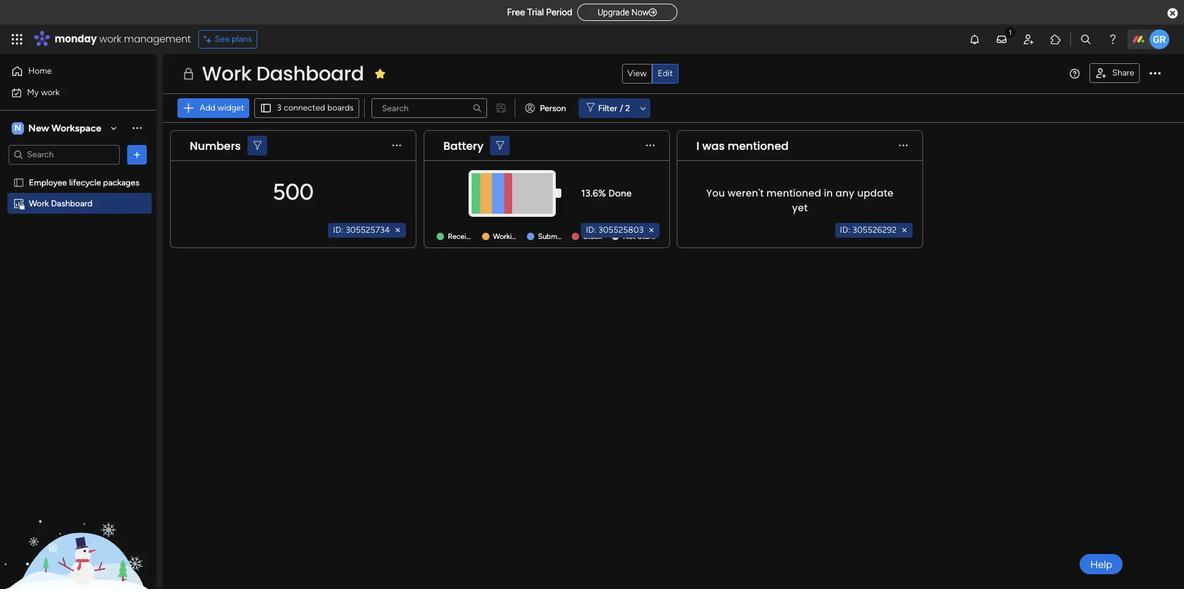 Task type: locate. For each thing, give the bounding box(es) containing it.
stuck
[[583, 233, 602, 241]]

v2 funnel image
[[496, 141, 505, 150]]

remove image right 305526292
[[900, 226, 910, 235]]

work dashboard down employee
[[29, 198, 92, 209]]

dashboard up 3 connected boards
[[256, 60, 364, 87]]

option
[[0, 171, 157, 174]]

mentioned for weren't
[[767, 186, 822, 200]]

1 more dots image from the left
[[393, 141, 401, 150]]

dashboard inside banner
[[256, 60, 364, 87]]

n
[[14, 123, 21, 133]]

0 vertical spatial work
[[99, 32, 121, 46]]

1 id: from the left
[[333, 225, 344, 235]]

not started
[[623, 233, 663, 241]]

id: 305526292
[[840, 225, 897, 235]]

0 horizontal spatial remove image
[[647, 226, 657, 235]]

it
[[533, 233, 537, 241]]

id: left 305525803
[[586, 225, 597, 235]]

0 horizontal spatial work dashboard
[[29, 198, 92, 209]]

1 horizontal spatial work
[[99, 32, 121, 46]]

remove image inside id: 305526292 element
[[900, 226, 910, 235]]

more dots image down "arrow down" icon
[[646, 141, 655, 150]]

submitted
[[538, 233, 573, 241]]

0 horizontal spatial work
[[29, 198, 49, 209]]

id: for i was mentioned
[[840, 225, 851, 235]]

work
[[99, 32, 121, 46], [41, 87, 60, 97]]

search image
[[472, 103, 482, 113]]

1 vertical spatial work
[[41, 87, 60, 97]]

new
[[28, 122, 49, 134]]

1 horizontal spatial more dots image
[[646, 141, 655, 150]]

you weren't mentioned in any update yet
[[707, 186, 894, 215]]

mentioned
[[728, 138, 789, 153], [767, 186, 822, 200]]

share button
[[1090, 63, 1141, 83]]

0 horizontal spatial more dots image
[[393, 141, 401, 150]]

view button
[[622, 64, 653, 84]]

remove image right not at right top
[[647, 226, 657, 235]]

mentioned up "yet"
[[767, 186, 822, 200]]

2 id: from the left
[[586, 225, 597, 235]]

more dots image
[[393, 141, 401, 150], [646, 141, 655, 150]]

work inside button
[[41, 87, 60, 97]]

workspace
[[51, 122, 101, 134]]

305525734
[[346, 225, 390, 235]]

3 connected boards
[[277, 103, 354, 113]]

work right monday
[[99, 32, 121, 46]]

0 vertical spatial work dashboard
[[202, 60, 364, 87]]

work
[[202, 60, 252, 87], [29, 198, 49, 209]]

work dashboard banner
[[163, 54, 1185, 123]]

remove image
[[393, 226, 403, 235]]

free trial period
[[507, 7, 573, 18]]

employee
[[29, 177, 67, 188]]

Work Dashboard field
[[199, 60, 367, 87]]

0 vertical spatial dashboard
[[256, 60, 364, 87]]

received
[[448, 233, 479, 241]]

private dashboard image
[[181, 66, 196, 81], [13, 198, 25, 209]]

filter
[[598, 103, 618, 113]]

1 vertical spatial work
[[29, 198, 49, 209]]

lottie animation image
[[0, 465, 157, 589]]

share
[[1113, 68, 1135, 78]]

not
[[623, 233, 636, 241]]

0 vertical spatial work
[[202, 60, 252, 87]]

1 remove image from the left
[[647, 226, 657, 235]]

started
[[638, 233, 663, 241]]

more dots image for numbers
[[393, 141, 401, 150]]

lottie animation element
[[0, 465, 157, 589]]

help button
[[1080, 554, 1123, 575]]

2 horizontal spatial id:
[[840, 225, 851, 235]]

upgrade
[[598, 7, 630, 17]]

help
[[1091, 558, 1113, 571]]

0 vertical spatial private dashboard image
[[181, 66, 196, 81]]

1 horizontal spatial work
[[202, 60, 252, 87]]

1 vertical spatial work dashboard
[[29, 198, 92, 209]]

work inside banner
[[202, 60, 252, 87]]

id: left 305526292
[[840, 225, 851, 235]]

weren't
[[728, 186, 764, 200]]

0 vertical spatial mentioned
[[728, 138, 789, 153]]

remove image for battery
[[647, 226, 657, 235]]

inbox image
[[996, 33, 1008, 45]]

home
[[28, 66, 52, 76]]

1 horizontal spatial work dashboard
[[202, 60, 364, 87]]

i was mentioned
[[697, 138, 789, 153]]

305526292
[[853, 225, 897, 235]]

home button
[[7, 61, 132, 81]]

dashboard down employee lifecycle packages
[[51, 198, 92, 209]]

1 vertical spatial mentioned
[[767, 186, 822, 200]]

public board image
[[13, 177, 25, 188]]

list box
[[0, 170, 157, 380]]

work down the see plans button in the top left of the page
[[202, 60, 252, 87]]

i
[[697, 138, 700, 153]]

widget
[[218, 103, 244, 113]]

work for my
[[41, 87, 60, 97]]

2 more dots image from the left
[[646, 141, 655, 150]]

menu image
[[1070, 69, 1080, 79]]

1 horizontal spatial id:
[[586, 225, 597, 235]]

0 horizontal spatial id:
[[333, 225, 344, 235]]

remove image inside id: 305525803 element
[[647, 226, 657, 235]]

view
[[628, 68, 647, 79]]

mentioned right was
[[728, 138, 789, 153]]

work for monday
[[99, 32, 121, 46]]

1 vertical spatial dashboard
[[51, 198, 92, 209]]

0 horizontal spatial private dashboard image
[[13, 198, 25, 209]]

1 horizontal spatial remove image
[[900, 226, 910, 235]]

remove from favorites image
[[374, 67, 386, 80]]

my work
[[27, 87, 60, 97]]

period
[[547, 7, 573, 18]]

id: for numbers
[[333, 225, 344, 235]]

more dots image down filter dashboard by text search field
[[393, 141, 401, 150]]

id:
[[333, 225, 344, 235], [586, 225, 597, 235], [840, 225, 851, 235]]

select product image
[[11, 33, 23, 45]]

work dashboard
[[202, 60, 364, 87], [29, 198, 92, 209]]

work dashboard up 3
[[202, 60, 364, 87]]

you
[[707, 186, 725, 200]]

remove image
[[647, 226, 657, 235], [900, 226, 910, 235]]

more options image
[[1150, 68, 1161, 79]]

0 horizontal spatial work
[[41, 87, 60, 97]]

private dashboard image down public board icon
[[13, 198, 25, 209]]

boards
[[327, 103, 354, 113]]

invite members image
[[1023, 33, 1035, 45]]

id: left 305525734
[[333, 225, 344, 235]]

Search in workspace field
[[26, 147, 103, 162]]

500
[[273, 179, 314, 205]]

management
[[124, 32, 191, 46]]

None search field
[[372, 98, 487, 118]]

apps image
[[1050, 33, 1062, 45]]

work right the my
[[41, 87, 60, 97]]

1 horizontal spatial dashboard
[[256, 60, 364, 87]]

dashboard
[[256, 60, 364, 87], [51, 198, 92, 209]]

mentioned inside you weren't mentioned in any update yet
[[767, 186, 822, 200]]

3 id: from the left
[[840, 225, 851, 235]]

edit button
[[653, 64, 679, 84]]

options image
[[131, 148, 143, 161]]

id: 305525734 element
[[328, 223, 406, 238]]

private dashboard image up 'add widget' popup button
[[181, 66, 196, 81]]

2 remove image from the left
[[900, 226, 910, 235]]

was
[[703, 138, 725, 153]]

greg robinson image
[[1150, 29, 1170, 49]]

1 image
[[1005, 25, 1016, 39]]

work down employee
[[29, 198, 49, 209]]

id: 305525803 element
[[581, 223, 660, 238]]

working on it
[[493, 233, 537, 241]]

person button
[[520, 98, 574, 118]]



Task type: vqa. For each thing, say whether or not it's contained in the screenshot.
second Evaluate team's performance from the bottom
no



Task type: describe. For each thing, give the bounding box(es) containing it.
1 vertical spatial private dashboard image
[[13, 198, 25, 209]]

upgrade now
[[598, 7, 649, 17]]

monday
[[55, 32, 97, 46]]

now
[[632, 7, 649, 17]]

packages
[[103, 177, 140, 188]]

trial
[[528, 7, 544, 18]]

305525803
[[599, 225, 644, 235]]

workspace image
[[12, 121, 24, 135]]

upgrade now link
[[578, 4, 678, 21]]

add widget button
[[178, 98, 249, 118]]

monday work management
[[55, 32, 191, 46]]

v2 funnel image
[[253, 141, 262, 150]]

3
[[277, 103, 282, 113]]

battery
[[444, 138, 484, 153]]

plans
[[232, 34, 252, 44]]

2
[[626, 103, 630, 113]]

arrow down image
[[636, 101, 651, 116]]

help image
[[1107, 33, 1120, 45]]

mentioned for was
[[728, 138, 789, 153]]

see plans button
[[198, 30, 258, 49]]

display modes group
[[622, 64, 679, 84]]

filter / 2
[[598, 103, 630, 113]]

13.6% done
[[581, 187, 632, 199]]

free
[[507, 7, 525, 18]]

13.6%
[[581, 187, 606, 199]]

work dashboard inside banner
[[202, 60, 364, 87]]

lifecycle
[[69, 177, 101, 188]]

person
[[540, 103, 566, 113]]

in
[[824, 186, 833, 200]]

any
[[836, 186, 855, 200]]

done
[[609, 187, 632, 199]]

workspace options image
[[131, 122, 143, 134]]

employee lifecycle packages
[[29, 177, 140, 188]]

id: 305525734
[[333, 225, 390, 235]]

add widget
[[200, 103, 244, 113]]

add
[[200, 103, 216, 113]]

edit
[[658, 68, 673, 79]]

remove image for i was mentioned
[[900, 226, 910, 235]]

on
[[522, 233, 531, 241]]

new workspace
[[28, 122, 101, 134]]

dapulse close image
[[1168, 7, 1179, 20]]

more dots image for battery
[[646, 141, 655, 150]]

0 horizontal spatial dashboard
[[51, 198, 92, 209]]

notifications image
[[969, 33, 981, 45]]

id: for battery
[[586, 225, 597, 235]]

3 connected boards button
[[254, 98, 359, 118]]

yet
[[793, 201, 808, 215]]

my
[[27, 87, 39, 97]]

see
[[215, 34, 230, 44]]

id: 305526292 element
[[835, 223, 913, 238]]

more dots image
[[900, 141, 908, 150]]

update
[[858, 186, 894, 200]]

my work button
[[7, 83, 132, 102]]

/
[[620, 103, 624, 113]]

working
[[493, 233, 521, 241]]

numbers
[[190, 138, 241, 153]]

list box containing employee lifecycle packages
[[0, 170, 157, 380]]

search everything image
[[1080, 33, 1093, 45]]

workspace selection element
[[12, 121, 103, 135]]

Filter dashboard by text search field
[[372, 98, 487, 118]]

connected
[[284, 103, 325, 113]]

id: 305525803
[[586, 225, 644, 235]]

1 horizontal spatial private dashboard image
[[181, 66, 196, 81]]

see plans
[[215, 34, 252, 44]]

dapulse rightstroke image
[[649, 8, 657, 17]]



